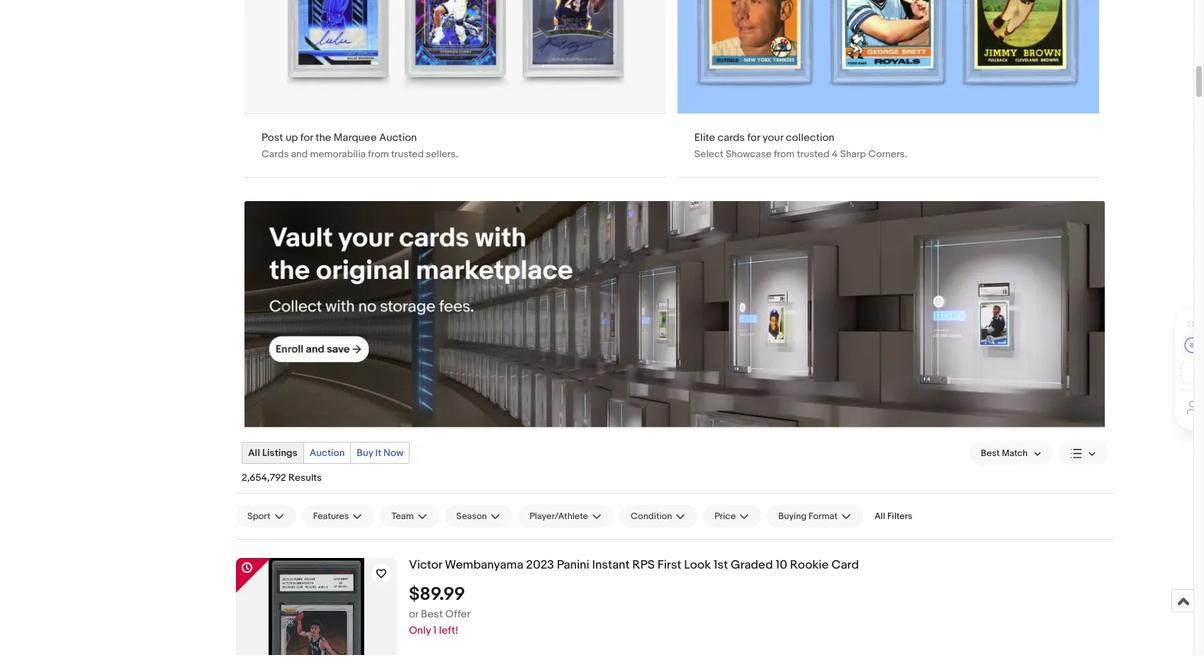 Task type: locate. For each thing, give the bounding box(es) containing it.
from
[[368, 148, 389, 160], [774, 148, 795, 160]]

collection
[[786, 131, 835, 145]]

victor wembanyama 2023 panini instant rps first look 1st graded 10 rookie card
[[409, 559, 859, 573]]

auction right the marquee
[[379, 131, 417, 145]]

best up 1
[[421, 609, 443, 622]]

buying
[[779, 512, 807, 523]]

0 horizontal spatial trusted
[[391, 148, 424, 160]]

for right up at left
[[301, 131, 313, 145]]

0 vertical spatial auction
[[379, 131, 417, 145]]

2 for from the left
[[748, 131, 761, 145]]

trusted down collection
[[797, 148, 830, 160]]

for inside post up for the marquee auction cards and memorabilia from trusted sellers.
[[301, 131, 313, 145]]

all left listings
[[248, 448, 260, 460]]

1 horizontal spatial best
[[981, 448, 1000, 460]]

graded
[[731, 559, 773, 573]]

match
[[1002, 448, 1028, 460]]

filters
[[888, 512, 913, 523]]

post
[[262, 131, 283, 145]]

all filters
[[875, 512, 913, 523]]

1 horizontal spatial all
[[875, 512, 886, 523]]

all left filters
[[875, 512, 886, 523]]

from down the marquee
[[368, 148, 389, 160]]

trusted left sellers.
[[391, 148, 424, 160]]

1st
[[714, 559, 728, 573]]

4
[[832, 148, 838, 160]]

1 horizontal spatial for
[[748, 131, 761, 145]]

1 vertical spatial auction
[[310, 448, 345, 460]]

sport button
[[236, 506, 296, 529]]

post up for the marquee auction cards and memorabilia from trusted sellers.
[[262, 131, 458, 160]]

features
[[313, 512, 349, 523]]

sport
[[247, 512, 271, 523]]

team
[[392, 512, 414, 523]]

auction inside post up for the marquee auction cards and memorabilia from trusted sellers.
[[379, 131, 417, 145]]

1 trusted from the left
[[391, 148, 424, 160]]

trusted
[[391, 148, 424, 160], [797, 148, 830, 160]]

0 vertical spatial all
[[248, 448, 260, 460]]

0 horizontal spatial for
[[301, 131, 313, 145]]

2,654,792 results
[[242, 473, 322, 485]]

auction link
[[304, 444, 351, 464]]

cards
[[718, 131, 745, 145]]

all for all listings
[[248, 448, 260, 460]]

for for cards
[[748, 131, 761, 145]]

marquee
[[334, 131, 377, 145]]

view: list view image
[[1071, 447, 1097, 462]]

2 from from the left
[[774, 148, 795, 160]]

all
[[248, 448, 260, 460], [875, 512, 886, 523]]

from down your
[[774, 148, 795, 160]]

1 for from the left
[[301, 131, 313, 145]]

it
[[376, 448, 381, 460]]

1 from from the left
[[368, 148, 389, 160]]

your
[[763, 131, 784, 145]]

for inside elite cards for your collection select showcase from trusted 4 sharp corners.
[[748, 131, 761, 145]]

auction
[[379, 131, 417, 145], [310, 448, 345, 460]]

best left match
[[981, 448, 1000, 460]]

best
[[981, 448, 1000, 460], [421, 609, 443, 622]]

all filters button
[[869, 506, 919, 529]]

now
[[384, 448, 404, 460]]

1 vertical spatial best
[[421, 609, 443, 622]]

results
[[289, 473, 322, 485]]

wembanyama
[[445, 559, 524, 573]]

or
[[409, 609, 419, 622]]

from inside post up for the marquee auction cards and memorabilia from trusted sellers.
[[368, 148, 389, 160]]

1 horizontal spatial trusted
[[797, 148, 830, 160]]

buy it now link
[[351, 444, 409, 464]]

condition
[[631, 512, 672, 523]]

card
[[832, 559, 859, 573]]

corners.
[[869, 148, 908, 160]]

1 horizontal spatial auction
[[379, 131, 417, 145]]

only
[[409, 625, 431, 638]]

the
[[316, 131, 332, 145]]

auction up "results"
[[310, 448, 345, 460]]

best match button
[[970, 443, 1054, 466]]

elite
[[695, 131, 716, 145]]

for
[[301, 131, 313, 145], [748, 131, 761, 145]]

all inside button
[[875, 512, 886, 523]]

1 vertical spatial all
[[875, 512, 886, 523]]

rps
[[633, 559, 655, 573]]

buying format
[[779, 512, 838, 523]]

buy it now
[[357, 448, 404, 460]]

0 horizontal spatial best
[[421, 609, 443, 622]]

10
[[776, 559, 788, 573]]

for for up
[[301, 131, 313, 145]]

for up the showcase at top right
[[748, 131, 761, 145]]

0 horizontal spatial from
[[368, 148, 389, 160]]

0 horizontal spatial all
[[248, 448, 260, 460]]

None text field
[[245, 202, 1106, 429]]

0 vertical spatial best
[[981, 448, 1000, 460]]

None text field
[[245, 0, 666, 177], [678, 0, 1100, 177], [245, 0, 666, 177], [678, 0, 1100, 177]]

1 horizontal spatial from
[[774, 148, 795, 160]]

2 trusted from the left
[[797, 148, 830, 160]]



Task type: describe. For each thing, give the bounding box(es) containing it.
all listings link
[[243, 444, 303, 464]]

trusted inside post up for the marquee auction cards and memorabilia from trusted sellers.
[[391, 148, 424, 160]]

and
[[291, 148, 308, 160]]

best match
[[981, 448, 1028, 460]]

sellers.
[[426, 148, 458, 160]]

rookie
[[790, 559, 829, 573]]

all listings
[[248, 448, 298, 460]]

panini
[[557, 559, 590, 573]]

first
[[658, 559, 682, 573]]

best inside dropdown button
[[981, 448, 1000, 460]]

ebay vault image
[[245, 202, 1106, 428]]

showcase
[[726, 148, 772, 160]]

victor wembanyama 2023 panini instant rps first look 1st graded 10 rookie card image
[[269, 559, 364, 656]]

elite cards for your collection select showcase from trusted 4 sharp corners.
[[695, 131, 908, 160]]

price button
[[704, 506, 762, 529]]

season
[[457, 512, 487, 523]]

buying format button
[[768, 506, 864, 529]]

look
[[684, 559, 711, 573]]

player/athlete
[[530, 512, 589, 523]]

team button
[[380, 506, 440, 529]]

best inside $89.99 or best offer only 1 left!
[[421, 609, 443, 622]]

sharp
[[841, 148, 867, 160]]

2023
[[526, 559, 554, 573]]

from inside elite cards for your collection select showcase from trusted 4 sharp corners.
[[774, 148, 795, 160]]

offer
[[446, 609, 471, 622]]

all for all filters
[[875, 512, 886, 523]]

features button
[[302, 506, 375, 529]]

0 horizontal spatial auction
[[310, 448, 345, 460]]

player/athlete button
[[518, 506, 614, 529]]

select
[[695, 148, 724, 160]]

$89.99 or best offer only 1 left!
[[409, 585, 471, 638]]

format
[[809, 512, 838, 523]]

instant
[[592, 559, 630, 573]]

2,654,792
[[242, 473, 286, 485]]

season button
[[445, 506, 513, 529]]

victor wembanyama 2023 panini instant rps first look 1st graded 10 rookie card link
[[409, 559, 1114, 574]]

cards
[[262, 148, 289, 160]]

$89.99
[[409, 585, 466, 606]]

up
[[286, 131, 298, 145]]

buy
[[357, 448, 373, 460]]

victor
[[409, 559, 442, 573]]

memorabilia
[[310, 148, 366, 160]]

condition button
[[620, 506, 698, 529]]

trusted inside elite cards for your collection select showcase from trusted 4 sharp corners.
[[797, 148, 830, 160]]

1
[[434, 625, 437, 638]]

price
[[715, 512, 736, 523]]

listings
[[262, 448, 298, 460]]

left!
[[439, 625, 459, 638]]



Task type: vqa. For each thing, say whether or not it's contained in the screenshot.
Features
yes



